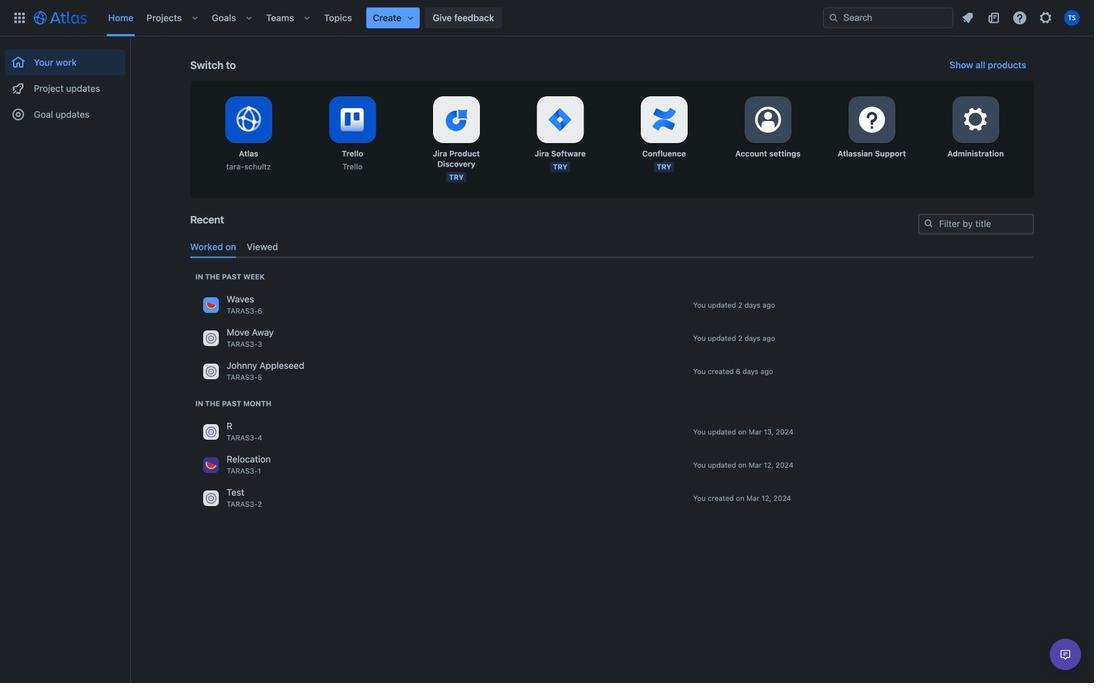 Task type: vqa. For each thing, say whether or not it's contained in the screenshot.
Close drawer image
no



Task type: describe. For each thing, give the bounding box(es) containing it.
Filter by title field
[[920, 215, 1033, 234]]

open intercom messenger image
[[1058, 648, 1074, 663]]

search image
[[829, 13, 839, 23]]

3 townsquare image from the top
[[203, 364, 219, 380]]

1 heading from the top
[[195, 272, 265, 282]]

search image
[[924, 219, 934, 229]]

1 horizontal spatial settings image
[[1038, 10, 1054, 26]]

townsquare image
[[203, 458, 219, 473]]

1 vertical spatial settings image
[[960, 104, 992, 135]]

help image
[[1012, 10, 1028, 26]]



Task type: locate. For each thing, give the bounding box(es) containing it.
townsquare image
[[203, 298, 219, 313], [203, 331, 219, 346], [203, 364, 219, 380], [203, 425, 219, 440], [203, 491, 219, 507]]

settings image
[[1038, 10, 1054, 26], [960, 104, 992, 135]]

banner
[[0, 0, 1094, 36]]

0 horizontal spatial settings image
[[960, 104, 992, 135]]

2 settings image from the left
[[856, 104, 888, 135]]

heading
[[195, 272, 265, 282], [195, 399, 272, 409]]

group
[[5, 36, 125, 132]]

account image
[[1064, 10, 1080, 26]]

Search field
[[823, 7, 954, 28]]

notifications image
[[960, 10, 976, 26]]

top element
[[8, 0, 823, 36]]

1 settings image from the left
[[753, 104, 784, 135]]

1 vertical spatial heading
[[195, 399, 272, 409]]

2 heading from the top
[[195, 399, 272, 409]]

None search field
[[823, 7, 954, 28]]

1 horizontal spatial settings image
[[856, 104, 888, 135]]

5 townsquare image from the top
[[203, 491, 219, 507]]

1 townsquare image from the top
[[203, 298, 219, 313]]

0 vertical spatial settings image
[[1038, 10, 1054, 26]]

0 vertical spatial heading
[[195, 272, 265, 282]]

settings image
[[753, 104, 784, 135], [856, 104, 888, 135]]

switch to... image
[[12, 10, 27, 26]]

2 townsquare image from the top
[[203, 331, 219, 346]]

4 townsquare image from the top
[[203, 425, 219, 440]]

0 horizontal spatial settings image
[[753, 104, 784, 135]]

tab list
[[185, 237, 1040, 258]]



